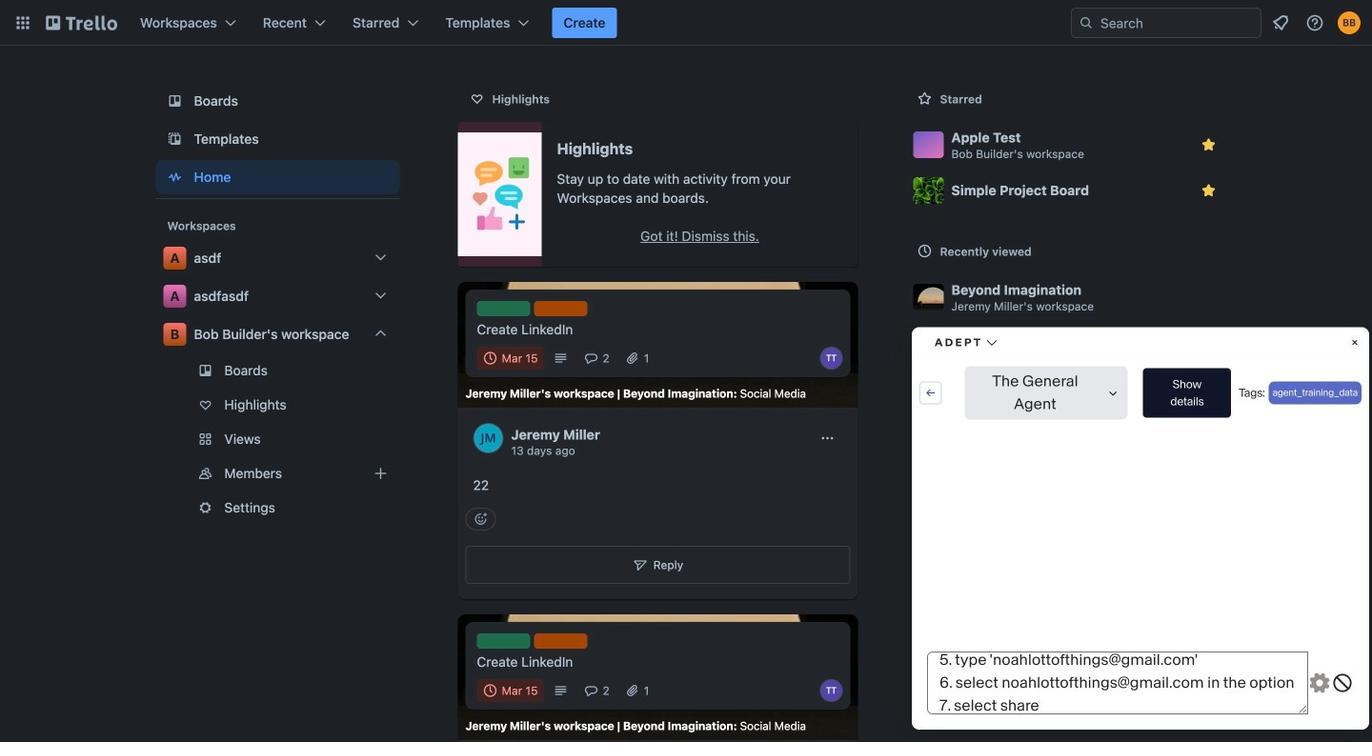 Task type: locate. For each thing, give the bounding box(es) containing it.
0 vertical spatial color: green, title: none image
[[477, 301, 531, 317]]

1 vertical spatial color: orange, title: none image
[[534, 634, 588, 649]]

add reaction image
[[466, 508, 496, 531]]

primary element
[[0, 0, 1373, 46]]

color: green, title: none image
[[477, 301, 531, 317], [477, 634, 531, 649]]

click to star beyond imagination. it will show up at the top of your boards list. image
[[1200, 288, 1219, 307]]

color: orange, title: none image
[[534, 301, 588, 317], [534, 634, 588, 649]]

Search field
[[1072, 8, 1262, 38]]

0 vertical spatial color: orange, title: none image
[[534, 301, 588, 317]]

template board image
[[164, 128, 186, 151]]

color: orange, title: none image for 1st the color: green, title: none image from the bottom of the page
[[534, 634, 588, 649]]

color: orange, title: none image for first the color: green, title: none image
[[534, 301, 588, 317]]

2 color: orange, title: none image from the top
[[534, 634, 588, 649]]

click to star premortem. it will show up at the top of your boards list. image
[[1200, 379, 1219, 399]]

click to unstar simple project board. it will be removed from your starred list. image
[[1200, 181, 1219, 200]]

1 vertical spatial color: green, title: none image
[[477, 634, 531, 649]]

1 color: orange, title: none image from the top
[[534, 301, 588, 317]]

add image
[[369, 462, 392, 485]]



Task type: vqa. For each thing, say whether or not it's contained in the screenshot.
1st Starred Icon from the bottom
no



Task type: describe. For each thing, give the bounding box(es) containing it.
search image
[[1079, 15, 1095, 31]]

click to unstar apple test. it will be removed from your starred list. image
[[1200, 135, 1219, 154]]

2 color: green, title: none image from the top
[[477, 634, 531, 649]]

switch to… image
[[13, 13, 32, 32]]

1 color: green, title: none image from the top
[[477, 301, 531, 317]]

bob builder (bobbuilder40) image
[[1339, 11, 1361, 34]]

0 notifications image
[[1270, 11, 1293, 34]]

home image
[[164, 166, 186, 189]]

click to star scrum board. it will show up at the top of your boards list. image
[[1200, 334, 1219, 353]]

open information menu image
[[1306, 13, 1325, 32]]

back to home image
[[46, 8, 117, 38]]

board image
[[164, 90, 186, 113]]



